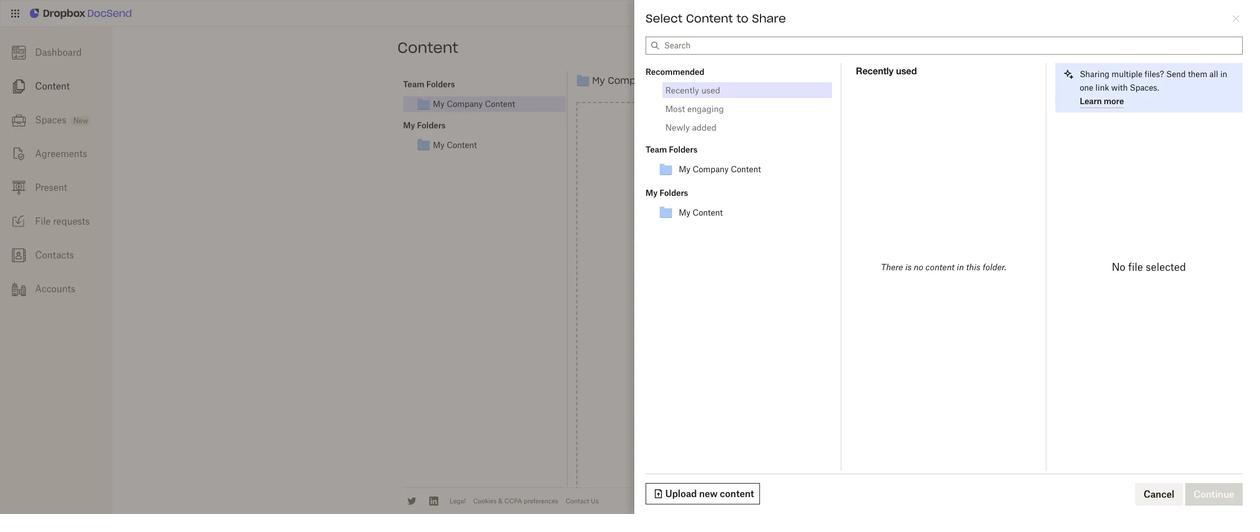 Task type: locate. For each thing, give the bounding box(es) containing it.
ccpa
[[505, 497, 522, 505]]

0 vertical spatial recently used
[[856, 65, 917, 76]]

upload
[[893, 40, 921, 50], [666, 489, 697, 500]]

0 horizontal spatial content
[[720, 489, 754, 500]]

used
[[896, 65, 917, 76], [702, 85, 720, 95]]

1 vertical spatial my company content
[[433, 99, 515, 109]]

my inside tree
[[403, 120, 415, 130]]

sidebar documents image
[[12, 79, 26, 93]]

0 horizontal spatial recently
[[666, 85, 699, 95]]

1 horizontal spatial used
[[896, 65, 917, 76]]

alert
[[1055, 63, 1243, 113]]

0 vertical spatial team folders
[[403, 79, 455, 89]]

new
[[73, 117, 88, 125]]

used for engaging
[[702, 85, 720, 95]]

new
[[699, 489, 718, 500]]

1 vertical spatial company
[[447, 99, 483, 109]]

1 vertical spatial dig_content folder default  24 image
[[659, 206, 673, 219]]

contact
[[566, 497, 589, 505]]

my company content button
[[417, 97, 566, 111], [676, 164, 765, 175]]

1 horizontal spatial my company content button
[[676, 164, 765, 175]]

1 vertical spatial my company content button
[[676, 164, 765, 175]]

0 vertical spatial recently
[[856, 65, 894, 76]]

0 horizontal spatial my company content button
[[417, 97, 566, 111]]

my folders tree
[[403, 119, 566, 153]]

my company content inside add content to this space dialog
[[679, 165, 761, 174]]

team inside tree
[[403, 79, 425, 89]]

team up folder icon
[[403, 79, 425, 89]]

in inside sharing multiple files? send them all in one link with spaces. learn more
[[1221, 69, 1228, 79]]

my company content down the added
[[679, 165, 761, 174]]

1 horizontal spatial team folders
[[646, 145, 698, 154]]

0 vertical spatial content
[[926, 262, 955, 272]]

1 vertical spatial recently
[[666, 85, 699, 95]]

0 horizontal spatial upload
[[666, 489, 697, 500]]

2 dig_content folder default  24 image from the top
[[659, 206, 673, 219]]

tree
[[403, 137, 566, 153]]

1 vertical spatial recently used
[[666, 85, 720, 95]]

in
[[1221, 69, 1228, 79], [957, 262, 964, 272]]

1 vertical spatial in
[[957, 262, 964, 272]]

my company content
[[593, 75, 693, 86], [433, 99, 515, 109], [679, 165, 761, 174]]

folders
[[426, 79, 455, 89], [417, 120, 446, 130], [669, 145, 698, 154], [660, 188, 688, 198]]

dig_content folder default  24 image down newly
[[659, 163, 673, 176]]

my folders inside add content to this space dialog
[[646, 188, 688, 198]]

upload for upload new content
[[666, 489, 697, 500]]

0 horizontal spatial team
[[403, 79, 425, 89]]

0 horizontal spatial company
[[447, 99, 483, 109]]

folder.
[[983, 262, 1007, 272]]

recently down recommended
[[666, 85, 699, 95]]

1 dig_content folder default  24 image from the top
[[659, 163, 673, 176]]

files?
[[1145, 69, 1165, 79]]

my folders up my content button on the top right of page
[[646, 188, 688, 198]]

company up my folders tree at the left
[[447, 99, 483, 109]]

team inside add content to this space dialog
[[646, 145, 667, 154]]

my company content inside tree item
[[433, 99, 515, 109]]

0 vertical spatial dig_content folder default  24 image
[[659, 163, 673, 176]]

0 vertical spatial my company content button
[[417, 97, 566, 111]]

0 horizontal spatial used
[[702, 85, 720, 95]]

recently down upload content button
[[856, 65, 894, 76]]

my inside button
[[679, 208, 691, 218]]

alert containing sharing multiple files? send them all in one link with spaces.
[[1055, 63, 1243, 113]]

company
[[608, 75, 653, 86], [447, 99, 483, 109], [693, 165, 729, 174]]

1 vertical spatial team folders
[[646, 145, 698, 154]]

content link
[[0, 69, 113, 103]]

1 vertical spatial used
[[702, 85, 720, 95]]

content
[[926, 262, 955, 272], [720, 489, 754, 500]]

company down the added
[[693, 165, 729, 174]]

my company content button up my folders tree at the left
[[417, 97, 566, 111]]

team down newly
[[646, 145, 667, 154]]

upload new content button
[[646, 484, 761, 505]]

1 horizontal spatial recently used
[[856, 65, 917, 76]]

1 vertical spatial team
[[646, 145, 667, 154]]

0 vertical spatial used
[[896, 65, 917, 76]]

Search text field
[[664, 37, 1243, 54]]

in left this
[[957, 262, 964, 272]]

1 horizontal spatial recently
[[856, 65, 894, 76]]

my company content up my folders tree at the left
[[433, 99, 515, 109]]

us
[[591, 497, 599, 505]]

contact us link
[[566, 497, 599, 505]]

dashboard
[[35, 47, 82, 58]]

in right the all
[[1221, 69, 1228, 79]]

0 vertical spatial in
[[1221, 69, 1228, 79]]

recommended
[[646, 67, 705, 77]]

1 horizontal spatial upload
[[893, 40, 921, 50]]

upload new content
[[666, 489, 754, 500]]

1 vertical spatial upload
[[666, 489, 697, 500]]

my folders down folder icon
[[403, 120, 446, 130]]

0 horizontal spatial my folders
[[403, 120, 446, 130]]

content
[[686, 11, 733, 25], [398, 38, 458, 57], [923, 40, 954, 50], [656, 75, 693, 86], [35, 81, 70, 92], [485, 99, 515, 109], [731, 165, 761, 174], [693, 208, 723, 218]]

recently used down upload content button
[[856, 65, 917, 76]]

2 horizontal spatial company
[[693, 165, 729, 174]]

0 vertical spatial upload
[[893, 40, 921, 50]]

content right the new
[[720, 489, 754, 500]]

present
[[35, 182, 67, 193]]

1 horizontal spatial team
[[646, 145, 667, 154]]

folders down folder icon
[[417, 120, 446, 130]]

1 horizontal spatial company
[[608, 75, 653, 86]]

recently used
[[856, 65, 917, 76], [666, 85, 720, 95]]

&
[[499, 497, 503, 505]]

legal
[[450, 497, 466, 505]]

there is no content in this folder.
[[881, 262, 1007, 272]]

0 horizontal spatial team folders
[[403, 79, 455, 89]]

upload content
[[893, 40, 954, 50]]

my folders
[[403, 120, 446, 130], [646, 188, 688, 198]]

my folders inside tree
[[403, 120, 446, 130]]

select
[[646, 11, 683, 25]]

file
[[35, 216, 51, 227]]

0 horizontal spatial in
[[957, 262, 964, 272]]

multiple
[[1112, 69, 1143, 79]]

more
[[1104, 96, 1124, 106]]

my company content up most
[[593, 75, 693, 86]]

1 vertical spatial content
[[720, 489, 754, 500]]

most
[[666, 104, 685, 114]]

newly
[[666, 122, 690, 132]]

0 vertical spatial team
[[403, 79, 425, 89]]

1 horizontal spatial content
[[926, 262, 955, 272]]

used up the engaging
[[702, 85, 720, 95]]

dig_content folder default  24 image
[[659, 163, 673, 176], [659, 206, 673, 219]]

folders up folder icon
[[426, 79, 455, 89]]

used down upload content button
[[896, 65, 917, 76]]

file
[[1129, 261, 1144, 273]]

newly added
[[666, 122, 717, 132]]

new folder. clicking this button will open the add folder dialog image
[[792, 38, 806, 52]]

1 horizontal spatial in
[[1221, 69, 1228, 79]]

0 vertical spatial my folders
[[403, 120, 446, 130]]

my inside tree item
[[433, 99, 445, 109]]

2 vertical spatial company
[[693, 165, 729, 174]]

team folders inside add content to this space dialog
[[646, 145, 698, 154]]

dig_content folder default  24 image left my content button on the top right of page
[[659, 206, 673, 219]]

company right folder image at the top left of the page
[[608, 75, 653, 86]]

content inside button
[[720, 489, 754, 500]]

team folders tree
[[403, 78, 566, 112]]

0 vertical spatial company
[[608, 75, 653, 86]]

recently for there
[[856, 65, 894, 76]]

0 horizontal spatial recently used
[[666, 85, 720, 95]]

sidebar present image
[[12, 181, 26, 195]]

them
[[1188, 69, 1208, 79]]

upload inside upload content button
[[893, 40, 921, 50]]

upload inside 'upload new content' button
[[666, 489, 697, 500]]

my company content button down the added
[[676, 164, 765, 175]]

contacts link
[[0, 238, 113, 272]]

sidebar contacts image
[[12, 248, 26, 263]]

team folders down newly
[[646, 145, 698, 154]]

upload content button
[[887, 36, 961, 54]]

recently used up 'most engaging'
[[666, 85, 720, 95]]

there
[[881, 262, 903, 272]]

team folders
[[403, 79, 455, 89], [646, 145, 698, 154]]

1 vertical spatial my folders
[[646, 188, 688, 198]]

2 vertical spatial my company content
[[679, 165, 761, 174]]

recently
[[856, 65, 894, 76], [666, 85, 699, 95]]

no
[[914, 262, 924, 272]]

team folders up folder icon
[[403, 79, 455, 89]]

content right 'no'
[[926, 262, 955, 272]]

used for is
[[896, 65, 917, 76]]

one
[[1080, 83, 1094, 92]]

receive image
[[12, 215, 26, 229]]

folders down newly
[[669, 145, 698, 154]]

this
[[967, 262, 981, 272]]

sidebar dashboard image
[[12, 46, 26, 60]]

team
[[403, 79, 425, 89], [646, 145, 667, 154]]

cookies & ccpa preferences link
[[473, 497, 559, 505]]

my
[[593, 75, 605, 86], [433, 99, 445, 109], [403, 120, 415, 130], [679, 165, 691, 174], [646, 188, 658, 198], [679, 208, 691, 218]]

present link
[[0, 171, 113, 205]]

sidebar accounts image
[[12, 282, 26, 296]]

1 horizontal spatial my folders
[[646, 188, 688, 198]]



Task type: vqa. For each thing, say whether or not it's contained in the screenshot.
the bottom 'My Company Content'
yes



Task type: describe. For each thing, give the bounding box(es) containing it.
dig_content folder default  24 image for my company content
[[659, 163, 673, 176]]

folders inside tree
[[426, 79, 455, 89]]

spaces.
[[1130, 83, 1160, 92]]

folder image
[[417, 97, 430, 111]]

link
[[1096, 83, 1110, 92]]

accounts
[[35, 283, 75, 295]]

preferences
[[524, 497, 559, 505]]

add content to this space dialog
[[0, 0, 1255, 515]]

content inside tree item
[[485, 99, 515, 109]]

contacts
[[35, 250, 74, 261]]

send
[[1167, 69, 1186, 79]]

team folders inside tree
[[403, 79, 455, 89]]

all
[[1210, 69, 1219, 79]]

company inside add content to this space dialog
[[693, 165, 729, 174]]

sidebar spaces image
[[12, 113, 26, 127]]

my content button
[[676, 207, 727, 218]]

my company content button inside my company content tree item
[[417, 97, 566, 111]]

recently for most
[[666, 85, 699, 95]]

most engaging
[[666, 104, 724, 114]]

dashboard link
[[0, 36, 113, 69]]

legal link
[[450, 497, 466, 505]]

sharing multiple files? send them all in one link with spaces. learn more
[[1080, 69, 1228, 106]]

folder image
[[577, 74, 590, 88]]

0 vertical spatial my company content
[[593, 75, 693, 86]]

upload for upload content
[[893, 40, 921, 50]]

upload new content button. clicking this button will open the upload new content dialog element
[[666, 489, 754, 500]]

contact us
[[566, 497, 599, 505]]

dig_content folder default  24 image for my content
[[659, 206, 673, 219]]

alert inside add content to this space dialog
[[1055, 63, 1243, 113]]

my company content tree item
[[403, 96, 566, 112]]

cancel
[[1144, 489, 1175, 500]]

cancel button
[[1136, 484, 1183, 506]]

learn more button
[[1080, 95, 1124, 108]]

share
[[752, 11, 786, 25]]

recently used for most
[[666, 85, 720, 95]]

cookies & ccpa preferences
[[473, 497, 559, 505]]

sidebar ndas image
[[12, 147, 26, 161]]

engaging
[[688, 104, 724, 114]]

selected
[[1146, 261, 1187, 273]]

file requests
[[35, 216, 90, 227]]

folders inside tree
[[417, 120, 446, 130]]

spaces new
[[35, 114, 88, 126]]

cookies
[[473, 497, 497, 505]]

learn
[[1080, 96, 1102, 106]]

to
[[737, 11, 749, 25]]

my content
[[679, 208, 723, 218]]

file requests link
[[0, 205, 113, 238]]

requests
[[53, 216, 90, 227]]

company inside tree item
[[447, 99, 483, 109]]

added
[[692, 122, 717, 132]]

sharing
[[1080, 69, 1110, 79]]

with
[[1112, 83, 1128, 92]]

folders up my content button on the top right of page
[[660, 188, 688, 198]]

spaces
[[35, 114, 67, 126]]

recently used for there
[[856, 65, 917, 76]]

agreements
[[35, 148, 87, 159]]

no file selected
[[1112, 261, 1187, 273]]

select content to share
[[646, 11, 786, 25]]

is
[[906, 262, 912, 272]]

accounts link
[[0, 272, 113, 306]]

agreements link
[[0, 137, 113, 171]]

no
[[1112, 261, 1126, 273]]



